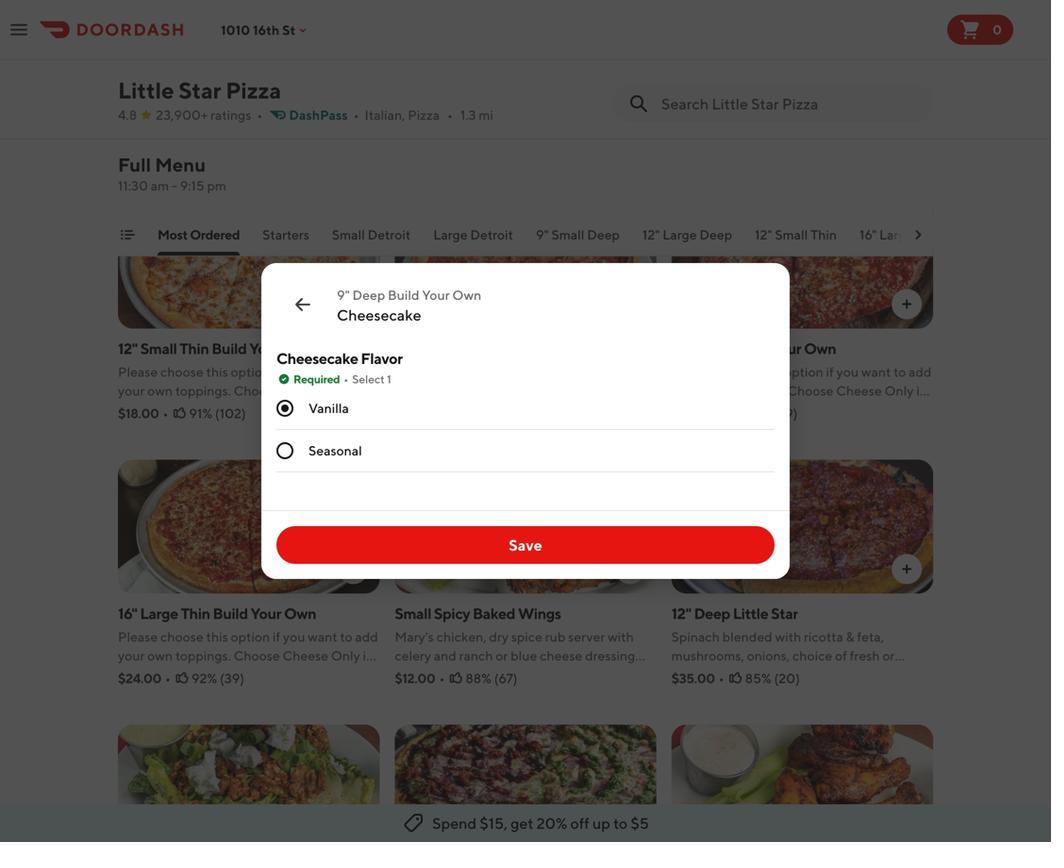 Task type: describe. For each thing, give the bounding box(es) containing it.
small inside small spicy baked wings mary's chicken, dry spice rub server with celery and ranch or blue cheese dressing (gf)
[[395, 605, 431, 623]]

small spicy baked wings image
[[395, 460, 656, 594]]

dialog containing cheesecake
[[261, 263, 790, 579]]

please inside 16" large thin build your own please choose this option if you want to add your own toppings. choose cheese only if you would like a plain cheese pizza.
[[118, 629, 158, 645]]

only inside 12" deep build your own please choose this option if you want to add your own toppings. choose cheese only if you would like a plain cheese pizza.
[[885, 383, 914, 399]]

1
[[387, 373, 391, 386]]

wings
[[518, 605, 561, 623]]

4.8
[[118, 107, 137, 123]]

85% (20)
[[745, 671, 800, 686]]

11:30
[[118, 178, 148, 193]]

cheese inside 9" deep build your own please choose this option if you want to add your own toppings. choose cheese only if you would like a plain cheese pizza.
[[524, 402, 567, 418]]

cheese inside 12" small thin build your own please choose this option if you want to add your own toppings. choose cheese only if you would like a plain cheese pizza.
[[248, 402, 290, 418]]

your inside 9" deep build your own please choose this option if you want to add your own toppings. choose cheese only if you would like a plain cheese pizza.
[[395, 383, 421, 399]]

like inside 16" large thin build your own please choose this option if you want to add your own toppings. choose cheese only if you would like a plain cheese pizza.
[[182, 667, 203, 683]]

dashpass •
[[289, 107, 359, 123]]

small for 12" small thin build your own please choose this option if you want to add your own toppings. choose cheese only if you would like a plain cheese pizza.
[[140, 340, 177, 358]]

add inside 16" large thin build your own please choose this option if you want to add your own toppings. choose cheese only if you would like a plain cheese pizza.
[[355, 629, 378, 645]]

pizza. inside 12" small thin build your own please choose this option if you want to add your own toppings. choose cheese only if you would like a plain cheese pizza.
[[293, 402, 327, 418]]

deep for 12" deep little star spinach blended with ricotta & feta, mushrooms, onions, choice of fresh or roasted garlic
[[694, 605, 730, 623]]

server
[[568, 629, 605, 645]]

• right ratings
[[257, 107, 263, 123]]

to inside 12" small thin build your own please choose this option if you want to add your own toppings. choose cheese only if you would like a plain cheese pizza.
[[340, 364, 352, 380]]

Item Search search field
[[661, 93, 918, 114]]

0 vertical spatial star
[[179, 77, 221, 104]]

pizza. inside 16" large thin build your own please choose this option if you want to add your own toppings. choose cheese only if you would like a plain cheese pizza.
[[293, 667, 327, 683]]

store
[[448, 162, 478, 178]]

plain inside 16" large thin build your own please choose this option if you want to add your own toppings. choose cheese only if you would like a plain cheese pizza.
[[216, 667, 245, 683]]

own inside 16" large thin build your own please choose this option if you want to add your own toppings. choose cheese only if you would like a plain cheese pizza.
[[147, 648, 173, 664]]

16" large thin half/ half specialty image
[[395, 725, 656, 843]]

• left italian,
[[353, 107, 359, 123]]

large detroit button
[[433, 226, 513, 256]]

12" deep build your own image
[[671, 195, 933, 329]]

toppings. inside 12" deep build your own please choose this option if you want to add your own toppings. choose cheese only if you would like a plain cheese pizza.
[[729, 383, 785, 399]]

9" for please
[[395, 340, 409, 358]]

• left '1.3'
[[447, 107, 453, 123]]

1010
[[221, 22, 250, 38]]

plain inside 12" deep build your own please choose this option if you want to add your own toppings. choose cheese only if you would like a plain cheese pizza.
[[769, 402, 798, 418]]

large goddess image
[[118, 725, 380, 843]]

roasted
[[671, 667, 717, 683]]

a inside 12" deep build your own please choose this option if you want to add your own toppings. choose cheese only if you would like a plain cheese pizza.
[[760, 402, 767, 418]]

own for 12" deep build your own please choose this option if you want to add your own toppings. choose cheese only if you would like a plain cheese pizza.
[[804, 340, 836, 358]]

large for 16" large thin
[[879, 227, 914, 242]]

92% (39)
[[191, 671, 244, 686]]

mi
[[479, 107, 493, 123]]

am
[[151, 178, 169, 193]]

st
[[282, 22, 295, 38]]

pizza. inside 12" deep build your own please choose this option if you want to add your own toppings. choose cheese only if you would like a plain cheese pizza.
[[846, 402, 880, 418]]

this inside most ordered the most commonly ordered items and dishes from this store
[[424, 162, 445, 178]]

16" for 16" large thin build your own please choose this option if you want to add your own toppings. choose cheese only if you would like a plain cheese pizza.
[[118, 605, 137, 623]]

add item to cart image for 16" large thin build your own
[[346, 562, 361, 577]]

cheese inside 16" large thin build your own please choose this option if you want to add your own toppings. choose cheese only if you would like a plain cheese pizza.
[[248, 667, 290, 683]]

your inside 12" deep build your own please choose this option if you want to add your own toppings. choose cheese only if you would like a plain cheese pizza.
[[671, 383, 698, 399]]

$24.00 •
[[118, 671, 171, 686]]

build inside 12" small thin build your own please choose this option if you want to add your own toppings. choose cheese only if you would like a plain cheese pizza.
[[212, 340, 247, 358]]

toppings. inside 16" large thin build your own please choose this option if you want to add your own toppings. choose cheese only if you would like a plain cheese pizza.
[[175, 648, 231, 664]]

from
[[393, 162, 421, 178]]

$12.00
[[395, 671, 435, 686]]

12" inside button
[[755, 227, 772, 242]]

deep for 9" deep build your own cheesecake
[[352, 287, 385, 303]]

9" for cheesecake
[[337, 287, 350, 303]]

12" deep little star image
[[671, 460, 933, 594]]

91% (102)
[[189, 406, 246, 421]]

detroit for small detroit
[[368, 227, 411, 242]]

12" large deep
[[643, 227, 732, 242]]

cheesecake inside group
[[276, 350, 358, 368]]

thin for 12" small thin build your own please choose this option if you want to add your own toppings. choose cheese only if you would like a plain cheese pizza.
[[180, 340, 209, 358]]

ordered
[[241, 162, 289, 178]]

9" small deep button
[[536, 226, 620, 256]]

dashpass
[[289, 107, 348, 123]]

ratings
[[210, 107, 251, 123]]

choose inside 12" small thin build your own please choose this option if you want to add your own toppings. choose cheese only if you would like a plain cheese pizza.
[[160, 364, 204, 380]]

your inside 16" large thin build your own please choose this option if you want to add your own toppings. choose cheese only if you would like a plain cheese pizza.
[[118, 648, 145, 664]]

small detroit button
[[332, 226, 411, 256]]

16" large thin build your own image
[[118, 460, 380, 594]]

onions,
[[747, 648, 790, 664]]

want inside 9" deep build your own please choose this option if you want to add your own toppings. choose cheese only if you would like a plain cheese pizza.
[[585, 364, 614, 380]]

this inside 9" deep build your own please choose this option if you want to add your own toppings. choose cheese only if you would like a plain cheese pizza.
[[483, 364, 505, 380]]

a inside 9" deep build your own please choose this option if you want to add your own toppings. choose cheese only if you would like a plain cheese pizza.
[[483, 402, 490, 418]]

items
[[292, 162, 324, 178]]

like inside 9" deep build your own please choose this option if you want to add your own toppings. choose cheese only if you would like a plain cheese pizza.
[[459, 402, 480, 418]]

own inside 12" small thin build your own please choose this option if you want to add your own toppings. choose cheese only if you would like a plain cheese pizza.
[[147, 383, 173, 399]]

or inside 12" deep little star spinach blended with ricotta & feta, mushrooms, onions, choice of fresh or roasted garlic
[[883, 648, 895, 664]]

add item to cart image for 12" small thin build your own
[[346, 297, 361, 312]]

ricotta
[[804, 629, 843, 645]]

12" deep build your own please choose this option if you want to add your own toppings. choose cheese only if you would like a plain cheese pizza.
[[671, 340, 932, 418]]

thin for 12" small thin
[[811, 227, 837, 242]]

like inside 12" small thin build your own please choose this option if you want to add your own toppings. choose cheese only if you would like a plain cheese pizza.
[[182, 402, 203, 418]]

add item to cart image for 12" deep build your own
[[899, 297, 914, 312]]

seasonal
[[309, 443, 362, 459]]

spice
[[511, 629, 542, 645]]

ordered for most ordered
[[190, 227, 240, 242]]

your inside 16" large thin build your own please choose this option if you want to add your own toppings. choose cheese only if you would like a plain cheese pizza.
[[251, 605, 281, 623]]

a inside 12" small thin build your own please choose this option if you want to add your own toppings. choose cheese only if you would like a plain cheese pizza.
[[206, 402, 213, 418]]

12" large deep button
[[643, 226, 732, 256]]

your for 9" deep build your own cheesecake
[[422, 287, 450, 303]]

back image
[[292, 293, 314, 316]]

cheese inside 16" large thin build your own please choose this option if you want to add your own toppings. choose cheese only if you would like a plain cheese pizza.
[[283, 648, 328, 664]]

your for 9" deep build your own please choose this option if you want to add your own toppings. choose cheese only if you would like a plain cheese pizza.
[[489, 340, 519, 358]]

save button
[[276, 526, 775, 564]]

the
[[118, 162, 141, 178]]

16" large thin build your own please choose this option if you want to add your own toppings. choose cheese only if you would like a plain cheese pizza.
[[118, 605, 378, 683]]

choose inside 9" deep build your own please choose this option if you want to add your own toppings. choose cheese only if you would like a plain cheese pizza.
[[437, 364, 480, 380]]

-
[[172, 178, 177, 193]]

option inside 9" deep build your own please choose this option if you want to add your own toppings. choose cheese only if you would like a plain cheese pizza.
[[507, 364, 547, 380]]

own for 9" deep build your own cheesecake
[[452, 287, 481, 303]]

open menu image
[[8, 18, 30, 41]]

plain inside 12" small thin build your own please choose this option if you want to add your own toppings. choose cheese only if you would like a plain cheese pizza.
[[216, 402, 245, 418]]

• right $24.00
[[165, 671, 171, 686]]

and inside small spicy baked wings mary's chicken, dry spice rub server with celery and ranch or blue cheese dressing (gf)
[[434, 648, 456, 664]]

88%
[[465, 671, 492, 686]]

12" inside 12" large deep 'button'
[[643, 227, 660, 242]]

off
[[570, 815, 589, 833]]

cheese inside 12" deep build your own please choose this option if you want to add your own toppings. choose cheese only if you would like a plain cheese pizza.
[[836, 383, 882, 399]]

only inside 16" large thin build your own please choose this option if you want to add your own toppings. choose cheese only if you would like a plain cheese pizza.
[[331, 648, 360, 664]]

rub
[[545, 629, 566, 645]]

small for 12" small thin
[[775, 227, 808, 242]]

please inside 12" deep build your own please choose this option if you want to add your own toppings. choose cheese only if you would like a plain cheese pizza.
[[671, 364, 711, 380]]

would inside 9" deep build your own please choose this option if you want to add your own toppings. choose cheese only if you would like a plain cheese pizza.
[[419, 402, 456, 418]]

12" for 12" deep build your own
[[671, 340, 691, 358]]

1010 16th st
[[221, 22, 295, 38]]

would inside 12" small thin build your own please choose this option if you want to add your own toppings. choose cheese only if you would like a plain cheese pizza.
[[143, 402, 180, 418]]

$35.00
[[671, 671, 715, 686]]

italian,
[[365, 107, 405, 123]]

cheese inside 12" small thin build your own please choose this option if you want to add your own toppings. choose cheese only if you would like a plain cheese pizza.
[[283, 383, 328, 399]]

large detroit
[[433, 227, 513, 242]]

with inside small spicy baked wings mary's chicken, dry spice rub server with celery and ranch or blue cheese dressing (gf)
[[608, 629, 634, 645]]

cheesecake inside 9" deep build your own cheesecake
[[337, 306, 421, 324]]

23,900+ ratings •
[[156, 107, 263, 123]]

deep inside 'button'
[[700, 227, 732, 242]]

(67)
[[494, 671, 518, 686]]

cheesecake flavor
[[276, 350, 403, 368]]

deep for 12" deep build your own please choose this option if you want to add your own toppings. choose cheese only if you would like a plain cheese pizza.
[[694, 340, 730, 358]]

0
[[993, 22, 1002, 37]]

12" small thin
[[755, 227, 837, 242]]

full menu 11:30 am - 9:15 pm
[[118, 154, 226, 193]]

cheese inside 12" deep build your own please choose this option if you want to add your own toppings. choose cheese only if you would like a plain cheese pizza.
[[801, 402, 844, 418]]

toppings. inside 9" deep build your own please choose this option if you want to add your own toppings. choose cheese only if you would like a plain cheese pizza.
[[452, 383, 508, 399]]

16th
[[253, 22, 280, 38]]

own inside 16" large thin build your own please choose this option if you want to add your own toppings. choose cheese only if you would like a plain cheese pizza.
[[284, 605, 316, 623]]

blended
[[722, 629, 772, 645]]

9" inside 9" small deep button
[[536, 227, 549, 242]]

with inside 12" deep little star spinach blended with ricotta & feta, mushrooms, onions, choice of fresh or roasted garlic
[[775, 629, 801, 645]]

(39)
[[220, 671, 244, 686]]

to inside 16" large thin build your own please choose this option if you want to add your own toppings. choose cheese only if you would like a plain cheese pizza.
[[340, 629, 352, 645]]

build inside 16" large thin build your own please choose this option if you want to add your own toppings. choose cheese only if you would like a plain cheese pizza.
[[213, 605, 248, 623]]

most ordered the most commonly ordered items and dishes from this store
[[118, 134, 478, 178]]

add inside 12" deep build your own please choose this option if you want to add your own toppings. choose cheese only if you would like a plain cheese pizza.
[[909, 364, 932, 380]]

option inside 16" large thin build your own please choose this option if you want to add your own toppings. choose cheese only if you would like a plain cheese pizza.
[[231, 629, 270, 645]]

dry
[[489, 629, 509, 645]]

most for most ordered the most commonly ordered items and dishes from this store
[[118, 134, 165, 159]]

94%
[[745, 406, 771, 421]]

12" for 12" small thin build your own
[[118, 340, 138, 358]]

choice
[[792, 648, 832, 664]]

(20)
[[774, 671, 800, 686]]

0 button
[[947, 15, 1013, 45]]

of
[[835, 648, 847, 664]]

your inside 12" small thin build your own please choose this option if you want to add your own toppings. choose cheese only if you would like a plain cheese pizza.
[[249, 340, 280, 358]]

build for 9" deep build your own cheesecake
[[388, 287, 419, 303]]

small for 9" small deep
[[552, 227, 584, 242]]

add item to cart image for small spicy baked wings
[[622, 562, 638, 577]]

choose inside 16" large thin build your own please choose this option if you want to add your own toppings. choose cheese only if you would like a plain cheese pizza.
[[234, 648, 280, 664]]

pm
[[207, 178, 226, 193]]

16" large thin button
[[860, 226, 943, 256]]

baked
[[473, 605, 515, 623]]

85%
[[745, 671, 772, 686]]

12" small thin build your own image
[[118, 195, 380, 329]]

• right $18.00 in the left of the page
[[163, 406, 168, 421]]

vanilla
[[309, 401, 349, 416]]

spend
[[432, 815, 477, 833]]

full
[[118, 154, 151, 176]]

ranch
[[459, 648, 493, 664]]

9" small deep
[[536, 227, 620, 242]]

only inside 12" small thin build your own please choose this option if you want to add your own toppings. choose cheese only if you would like a plain cheese pizza.
[[331, 383, 360, 399]]



Task type: locate. For each thing, give the bounding box(es) containing it.
0 horizontal spatial 16"
[[118, 605, 137, 623]]

detroit
[[368, 227, 411, 242], [470, 227, 513, 242]]

1 vertical spatial star
[[771, 605, 798, 623]]

spinach
[[671, 629, 720, 645]]

9" deep build your own image
[[395, 195, 656, 329]]

to inside 12" deep build your own please choose this option if you want to add your own toppings. choose cheese only if you would like a plain cheese pizza.
[[894, 364, 906, 380]]

2 with from the left
[[775, 629, 801, 645]]

would inside 12" deep build your own please choose this option if you want to add your own toppings. choose cheese only if you would like a plain cheese pizza.
[[696, 402, 733, 418]]

0 vertical spatial 9"
[[536, 227, 549, 242]]

1 horizontal spatial pizza
[[408, 107, 440, 123]]

thin for 16" large thin
[[916, 227, 943, 242]]

large for 12" large deep
[[663, 227, 697, 242]]

most ordered
[[158, 227, 240, 242]]

9" inside 9" deep build your own please choose this option if you want to add your own toppings. choose cheese only if you would like a plain cheese pizza.
[[395, 340, 409, 358]]

choose up 92%
[[160, 629, 204, 645]]

add item to cart image
[[346, 562, 361, 577], [622, 562, 638, 577], [622, 827, 638, 842]]

add item to cart image for 12" deep little star
[[899, 562, 914, 577]]

choose inside 12" deep build your own please choose this option if you want to add your own toppings. choose cheese only if you would like a plain cheese pizza.
[[787, 383, 833, 399]]

scroll menu navigation right image
[[911, 227, 926, 242]]

toppings. up 91%
[[175, 383, 231, 399]]

a inside 16" large thin build your own please choose this option if you want to add your own toppings. choose cheese only if you would like a plain cheese pizza.
[[206, 667, 213, 683]]

your for 12" deep build your own please choose this option if you want to add your own toppings. choose cheese only if you would like a plain cheese pizza.
[[771, 340, 801, 358]]

1 vertical spatial 9"
[[337, 287, 350, 303]]

your inside 12" small thin build your own please choose this option if you want to add your own toppings. choose cheese only if you would like a plain cheese pizza.
[[118, 383, 145, 399]]

1 vertical spatial pizza
[[408, 107, 440, 123]]

menu
[[155, 154, 206, 176]]

mary's
[[395, 629, 434, 645]]

(102)
[[215, 406, 246, 421]]

small spicy baked wings mary's chicken, dry spice rub server with celery and ranch or blue cheese dressing (gf)
[[395, 605, 635, 683]]

your down "large detroit" button
[[422, 287, 450, 303]]

2 or from the left
[[883, 648, 895, 664]]

0 horizontal spatial and
[[327, 162, 349, 178]]

your
[[118, 383, 145, 399], [395, 383, 421, 399], [671, 383, 698, 399], [118, 648, 145, 664]]

1010 16th st button
[[221, 22, 311, 38]]

add item to cart image
[[346, 297, 361, 312], [899, 297, 914, 312], [899, 562, 914, 577]]

up
[[592, 815, 610, 833]]

cheesecake up flavor
[[337, 306, 421, 324]]

little up blended
[[733, 605, 768, 623]]

with up dressing
[[608, 629, 634, 645]]

detroit down from
[[368, 227, 411, 242]]

with up onions,
[[775, 629, 801, 645]]

23,900+
[[156, 107, 208, 123]]

to inside 9" deep build your own please choose this option if you want to add your own toppings. choose cheese only if you would like a plain cheese pizza.
[[617, 364, 629, 380]]

your inside 9" deep build your own please choose this option if you want to add your own toppings. choose cheese only if you would like a plain cheese pizza.
[[489, 340, 519, 358]]

most up the
[[118, 134, 165, 159]]

please inside 9" deep build your own please choose this option if you want to add your own toppings. choose cheese only if you would like a plain cheese pizza.
[[395, 364, 435, 380]]

want inside 12" deep build your own please choose this option if you want to add your own toppings. choose cheese only if you would like a plain cheese pizza.
[[861, 364, 891, 380]]

1 horizontal spatial 9"
[[395, 340, 409, 358]]

0 vertical spatial little
[[118, 77, 174, 104]]

0 vertical spatial 16"
[[860, 227, 877, 242]]

little star pizza
[[118, 77, 281, 104]]

your down 16" large thin build your own image
[[251, 605, 281, 623]]

select
[[352, 373, 385, 386]]

build down the small detroit "button"
[[388, 287, 419, 303]]

9" inside 9" deep build your own cheesecake
[[337, 287, 350, 303]]

0 horizontal spatial with
[[608, 629, 634, 645]]

0 horizontal spatial or
[[496, 648, 508, 664]]

most inside most ordered the most commonly ordered items and dishes from this store
[[118, 134, 165, 159]]

cheese inside 9" deep build your own please choose this option if you want to add your own toppings. choose cheese only if you would like a plain cheese pizza.
[[559, 383, 605, 399]]

choose inside 12" deep build your own please choose this option if you want to add your own toppings. choose cheese only if you would like a plain cheese pizza.
[[714, 364, 757, 380]]

1 horizontal spatial little
[[733, 605, 768, 623]]

detroit for large detroit
[[470, 227, 513, 242]]

9" right large detroit
[[536, 227, 549, 242]]

would inside 16" large thin build your own please choose this option if you want to add your own toppings. choose cheese only if you would like a plain cheese pizza.
[[143, 667, 180, 683]]

starters
[[262, 227, 309, 242]]

(gf)
[[395, 667, 423, 683]]

1 vertical spatial little
[[733, 605, 768, 623]]

12" inside 12" deep little star spinach blended with ricotta & feta, mushrooms, onions, choice of fresh or roasted garlic
[[671, 605, 691, 623]]

add
[[355, 364, 378, 380], [632, 364, 655, 380], [909, 364, 932, 380], [355, 629, 378, 645]]

0 vertical spatial most
[[118, 134, 165, 159]]

Seasonal radio
[[276, 443, 293, 460]]

pizza
[[226, 77, 281, 104], [408, 107, 440, 123]]

and inside most ordered the most commonly ordered items and dishes from this store
[[327, 162, 349, 178]]

$18.00
[[118, 406, 159, 421]]

1 horizontal spatial detroit
[[470, 227, 513, 242]]

choose
[[160, 364, 204, 380], [437, 364, 480, 380], [714, 364, 757, 380], [160, 629, 204, 645]]

toppings. up 92%
[[175, 648, 231, 664]]

91%
[[189, 406, 212, 421]]

$12.00 •
[[395, 671, 445, 686]]

deep for 9" deep build your own please choose this option if you want to add your own toppings. choose cheese only if you would like a plain cheese pizza.
[[412, 340, 448, 358]]

toppings. up 94% in the right of the page
[[729, 383, 785, 399]]

12" deep little star spinach blended with ricotta & feta, mushrooms, onions, choice of fresh or roasted garlic
[[671, 605, 895, 683]]

0 vertical spatial pizza
[[226, 77, 281, 104]]

garlic
[[719, 667, 752, 683]]

build inside 12" deep build your own please choose this option if you want to add your own toppings. choose cheese only if you would like a plain cheese pizza.
[[733, 340, 768, 358]]

1 or from the left
[[496, 648, 508, 664]]

0 horizontal spatial detroit
[[368, 227, 411, 242]]

$24.00
[[118, 671, 161, 686]]

feta,
[[857, 629, 884, 645]]

this inside 12" deep build your own please choose this option if you want to add your own toppings. choose cheese only if you would like a plain cheese pizza.
[[760, 364, 782, 380]]

build inside 9" deep build your own cheesecake
[[388, 287, 419, 303]]

little inside 12" deep little star spinach blended with ricotta & feta, mushrooms, onions, choice of fresh or roasted garlic
[[733, 605, 768, 623]]

large inside 16" large thin build your own please choose this option if you want to add your own toppings. choose cheese only if you would like a plain cheese pizza.
[[140, 605, 178, 623]]

choose inside 16" large thin build your own please choose this option if you want to add your own toppings. choose cheese only if you would like a plain cheese pizza.
[[160, 629, 204, 645]]

$5
[[631, 815, 649, 833]]

like inside 12" deep build your own please choose this option if you want to add your own toppings. choose cheese only if you would like a plain cheese pizza.
[[736, 402, 757, 418]]

choose right 1 on the top left of page
[[437, 364, 480, 380]]

or
[[496, 648, 508, 664], [883, 648, 895, 664]]

you
[[283, 364, 305, 380], [560, 364, 582, 380], [837, 364, 859, 380], [118, 402, 140, 418], [395, 402, 417, 418], [671, 402, 694, 418], [283, 629, 305, 645], [118, 667, 140, 683]]

build up 94% in the right of the page
[[733, 340, 768, 358]]

build for 9" deep build your own please choose this option if you want to add your own toppings. choose cheese only if you would like a plain cheese pizza.
[[451, 340, 486, 358]]

your
[[422, 287, 450, 303], [249, 340, 280, 358], [489, 340, 519, 358], [771, 340, 801, 358], [251, 605, 281, 623]]

ordered for most ordered the most commonly ordered items and dishes from this store
[[169, 134, 247, 159]]

this inside 16" large thin build your own please choose this option if you want to add your own toppings. choose cheese only if you would like a plain cheese pizza.
[[206, 629, 228, 645]]

deep inside 12" deep little star spinach blended with ricotta & feta, mushrooms, onions, choice of fresh or roasted garlic
[[694, 605, 730, 623]]

add inside 12" small thin build your own please choose this option if you want to add your own toppings. choose cheese only if you would like a plain cheese pizza.
[[355, 364, 378, 380]]

88% (67)
[[465, 671, 518, 686]]

blue
[[511, 648, 537, 664]]

thin inside 16" large thin button
[[916, 227, 943, 242]]

own inside 9" deep build your own cheesecake
[[452, 287, 481, 303]]

please inside 12" small thin build your own please choose this option if you want to add your own toppings. choose cheese only if you would like a plain cheese pizza.
[[118, 364, 158, 380]]

deep inside 9" deep build your own cheesecake
[[352, 287, 385, 303]]

most down -
[[158, 227, 188, 242]]

large inside 'button'
[[663, 227, 697, 242]]

little up the '4.8'
[[118, 77, 174, 104]]

• down "mushrooms,"
[[719, 671, 724, 686]]

choose
[[234, 383, 280, 399], [510, 383, 557, 399], [787, 383, 833, 399], [234, 648, 280, 664]]

detroit inside "button"
[[368, 227, 411, 242]]

small inside the small detroit "button"
[[332, 227, 365, 242]]

Vanilla radio
[[276, 400, 293, 417]]

9"
[[536, 227, 549, 242], [337, 287, 350, 303], [395, 340, 409, 358]]

star
[[179, 77, 221, 104], [771, 605, 798, 623]]

deep inside button
[[587, 227, 620, 242]]

most
[[143, 162, 173, 178]]

92%
[[191, 671, 217, 686]]

1.3
[[460, 107, 476, 123]]

12" for 12" deep little star
[[671, 605, 691, 623]]

choose up 91%
[[160, 364, 204, 380]]

and
[[327, 162, 349, 178], [434, 648, 456, 664]]

choose up 94% in the right of the page
[[714, 364, 757, 380]]

• inside the cheesecake flavor group
[[344, 373, 348, 386]]

choose inside 9" deep build your own please choose this option if you want to add your own toppings. choose cheese only if you would like a plain cheese pizza.
[[510, 383, 557, 399]]

own inside 12" deep build your own please choose this option if you want to add your own toppings. choose cheese only if you would like a plain cheese pizza.
[[804, 340, 836, 358]]

mushrooms,
[[671, 648, 744, 664]]

0 vertical spatial and
[[327, 162, 349, 178]]

toppings. right 1 on the top left of page
[[452, 383, 508, 399]]

celery
[[395, 648, 431, 664]]

• down cheesecake flavor
[[344, 373, 348, 386]]

option inside 12" deep build your own please choose this option if you want to add your own toppings. choose cheese only if you would like a plain cheese pizza.
[[784, 364, 823, 380]]

cheesecake up required
[[276, 350, 358, 368]]

and down chicken,
[[434, 648, 456, 664]]

build up (102) on the left of page
[[212, 340, 247, 358]]

pizza up ratings
[[226, 77, 281, 104]]

0 vertical spatial ordered
[[169, 134, 247, 159]]

add inside 9" deep build your own please choose this option if you want to add your own toppings. choose cheese only if you would like a plain cheese pizza.
[[632, 364, 655, 380]]

1 vertical spatial and
[[434, 648, 456, 664]]

1 horizontal spatial 16"
[[860, 227, 877, 242]]

star inside 12" deep little star spinach blended with ricotta & feta, mushrooms, onions, choice of fresh or roasted garlic
[[771, 605, 798, 623]]

want inside 12" small thin build your own please choose this option if you want to add your own toppings. choose cheese only if you would like a plain cheese pizza.
[[308, 364, 337, 380]]

choose inside 12" small thin build your own please choose this option if you want to add your own toppings. choose cheese only if you would like a plain cheese pizza.
[[234, 383, 280, 399]]

2 vertical spatial 9"
[[395, 340, 409, 358]]

dressing
[[585, 648, 635, 664]]

12" inside 12" deep build your own please choose this option if you want to add your own toppings. choose cheese only if you would like a plain cheese pizza.
[[671, 340, 691, 358]]

build up (39)
[[213, 605, 248, 623]]

0 horizontal spatial little
[[118, 77, 174, 104]]

commonly
[[176, 162, 238, 178]]

own inside 12" small thin build your own please choose this option if you want to add your own toppings. choose cheese only if you would like a plain cheese pizza.
[[283, 340, 315, 358]]

your down 9" deep build your own image
[[489, 340, 519, 358]]

thin inside 16" large thin build your own please choose this option if you want to add your own toppings. choose cheese only if you would like a plain cheese pizza.
[[181, 605, 210, 623]]

$35.00 •
[[671, 671, 724, 686]]

own inside 12" deep build your own please choose this option if you want to add your own toppings. choose cheese only if you would like a plain cheese pizza.
[[701, 383, 726, 399]]

0 horizontal spatial 9"
[[337, 287, 350, 303]]

large spicy baked wings image
[[671, 725, 933, 843]]

thin for 16" large thin build your own please choose this option if you want to add your own toppings. choose cheese only if you would like a plain cheese pizza.
[[181, 605, 210, 623]]

or inside small spicy baked wings mary's chicken, dry spice rub server with celery and ranch or blue cheese dressing (gf)
[[496, 648, 508, 664]]

own for 9" deep build your own please choose this option if you want to add your own toppings. choose cheese only if you would like a plain cheese pizza.
[[522, 340, 554, 358]]

plain inside 9" deep build your own please choose this option if you want to add your own toppings. choose cheese only if you would like a plain cheese pizza.
[[492, 402, 522, 418]]

1 vertical spatial most
[[158, 227, 188, 242]]

build down 9" deep build your own cheesecake
[[451, 340, 486, 358]]

16" left scroll menu navigation right icon
[[860, 227, 877, 242]]

option inside 12" small thin build your own please choose this option if you want to add your own toppings. choose cheese only if you would like a plain cheese pizza.
[[231, 364, 270, 380]]

starters button
[[262, 226, 309, 256]]

cheese
[[248, 402, 290, 418], [524, 402, 567, 418], [801, 402, 844, 418], [540, 648, 582, 664], [248, 667, 290, 683]]

1 detroit from the left
[[368, 227, 411, 242]]

most for most ordered
[[158, 227, 188, 242]]

most
[[118, 134, 165, 159], [158, 227, 188, 242]]

1 with from the left
[[608, 629, 634, 645]]

only inside 9" deep build your own please choose this option if you want to add your own toppings. choose cheese only if you would like a plain cheese pizza.
[[608, 383, 637, 399]]

pizza right italian,
[[408, 107, 440, 123]]

fresh
[[850, 648, 880, 664]]

own inside 9" deep build your own please choose this option if you want to add your own toppings. choose cheese only if you would like a plain cheese pizza.
[[522, 340, 554, 358]]

your inside 12" deep build your own please choose this option if you want to add your own toppings. choose cheese only if you would like a plain cheese pizza.
[[771, 340, 801, 358]]

•
[[257, 107, 263, 123], [353, 107, 359, 123], [447, 107, 453, 123], [344, 373, 348, 386], [163, 406, 168, 421], [165, 671, 171, 686], [439, 671, 445, 686], [719, 671, 724, 686]]

this inside 12" small thin build your own please choose this option if you want to add your own toppings. choose cheese only if you would like a plain cheese pizza.
[[206, 364, 228, 380]]

spend $15, get 20% off up to $5
[[432, 815, 649, 833]]

build for 12" deep build your own please choose this option if you want to add your own toppings. choose cheese only if you would like a plain cheese pizza.
[[733, 340, 768, 358]]

and right items
[[327, 162, 349, 178]]

large for 16" large thin build your own please choose this option if you want to add your own toppings. choose cheese only if you would like a plain cheese pizza.
[[140, 605, 178, 623]]

star up blended
[[771, 605, 798, 623]]

ordered
[[169, 134, 247, 159], [190, 227, 240, 242]]

small inside 12" small thin build your own please choose this option if you want to add your own toppings. choose cheese only if you would like a plain cheese pizza.
[[140, 340, 177, 358]]

detroit down store
[[470, 227, 513, 242]]

star up 23,900+ ratings •
[[179, 77, 221, 104]]

only
[[331, 383, 360, 399], [608, 383, 637, 399], [885, 383, 914, 399], [331, 648, 360, 664]]

spicy
[[434, 605, 470, 623]]

deep inside 9" deep build your own please choose this option if you want to add your own toppings. choose cheese only if you would like a plain cheese pizza.
[[412, 340, 448, 358]]

1 horizontal spatial with
[[775, 629, 801, 645]]

dialog
[[261, 263, 790, 579]]

9:15
[[180, 178, 204, 193]]

option
[[231, 364, 270, 380], [507, 364, 547, 380], [784, 364, 823, 380], [231, 629, 270, 645]]

detroit inside button
[[470, 227, 513, 242]]

1 vertical spatial 16"
[[118, 605, 137, 623]]

ordered inside most ordered the most commonly ordered items and dishes from this store
[[169, 134, 247, 159]]

your up vanilla option
[[249, 340, 280, 358]]

want inside 16" large thin build your own please choose this option if you want to add your own toppings. choose cheese only if you would like a plain cheese pizza.
[[308, 629, 337, 645]]

1 horizontal spatial or
[[883, 648, 895, 664]]

1 vertical spatial cheesecake
[[276, 350, 358, 368]]

pizza. inside 9" deep build your own please choose this option if you want to add your own toppings. choose cheese only if you would like a plain cheese pizza.
[[570, 402, 603, 418]]

2 horizontal spatial 9"
[[536, 227, 549, 242]]

0 horizontal spatial pizza
[[226, 77, 281, 104]]

0 horizontal spatial star
[[179, 77, 221, 104]]

16" inside button
[[860, 227, 877, 242]]

ordered down pm
[[190, 227, 240, 242]]

12" small thin build your own please choose this option if you want to add your own toppings. choose cheese only if you would like a plain cheese pizza.
[[118, 340, 378, 418]]

9" down 9" deep build your own cheesecake
[[395, 340, 409, 358]]

2 detroit from the left
[[470, 227, 513, 242]]

16" up $24.00
[[118, 605, 137, 623]]

or down dry
[[496, 648, 508, 664]]

20%
[[537, 815, 567, 833]]

0 vertical spatial cheesecake
[[337, 306, 421, 324]]

16" for 16" large thin
[[860, 227, 877, 242]]

cheesecake flavor group
[[276, 348, 775, 473]]

ordered up commonly
[[169, 134, 247, 159]]

9" right back 'image'
[[337, 287, 350, 303]]

required
[[293, 373, 340, 386]]

large
[[433, 227, 468, 242], [663, 227, 697, 242], [879, 227, 914, 242], [140, 605, 178, 623]]

&
[[846, 629, 854, 645]]

$18.00 •
[[118, 406, 168, 421]]

deep inside 12" deep build your own please choose this option if you want to add your own toppings. choose cheese only if you would like a plain cheese pizza.
[[694, 340, 730, 358]]

to
[[340, 364, 352, 380], [617, 364, 629, 380], [894, 364, 906, 380], [340, 629, 352, 645], [613, 815, 628, 833]]

• right $12.00
[[439, 671, 445, 686]]

or right the fresh
[[883, 648, 895, 664]]

own inside 9" deep build your own please choose this option if you want to add your own toppings. choose cheese only if you would like a plain cheese pizza.
[[424, 383, 449, 399]]

cheese inside small spicy baked wings mary's chicken, dry spice rub server with celery and ranch or blue cheese dressing (gf)
[[540, 648, 582, 664]]

dishes
[[352, 162, 390, 178]]

12" inside 12" small thin build your own please choose this option if you want to add your own toppings. choose cheese only if you would like a plain cheese pizza.
[[118, 340, 138, 358]]

1 horizontal spatial and
[[434, 648, 456, 664]]

toppings. inside 12" small thin build your own please choose this option if you want to add your own toppings. choose cheese only if you would like a plain cheese pizza.
[[175, 383, 231, 399]]

small inside 9" small deep button
[[552, 227, 584, 242]]

cheese
[[283, 383, 328, 399], [559, 383, 605, 399], [836, 383, 882, 399], [283, 648, 328, 664]]

build inside 9" deep build your own please choose this option if you want to add your own toppings. choose cheese only if you would like a plain cheese pizza.
[[451, 340, 486, 358]]

1 vertical spatial ordered
[[190, 227, 240, 242]]

save
[[509, 536, 542, 554]]

$15,
[[480, 815, 508, 833]]

1 horizontal spatial star
[[771, 605, 798, 623]]

your up (79)
[[771, 340, 801, 358]]

small
[[332, 227, 365, 242], [552, 227, 584, 242], [775, 227, 808, 242], [140, 340, 177, 358], [395, 605, 431, 623]]

9" deep build your own please choose this option if you want to add your own toppings. choose cheese only if you would like a plain cheese pizza.
[[395, 340, 655, 418]]

16" inside 16" large thin build your own please choose this option if you want to add your own toppings. choose cheese only if you would like a plain cheese pizza.
[[118, 605, 137, 623]]



Task type: vqa. For each thing, say whether or not it's contained in the screenshot.
the bottommost mayo,
no



